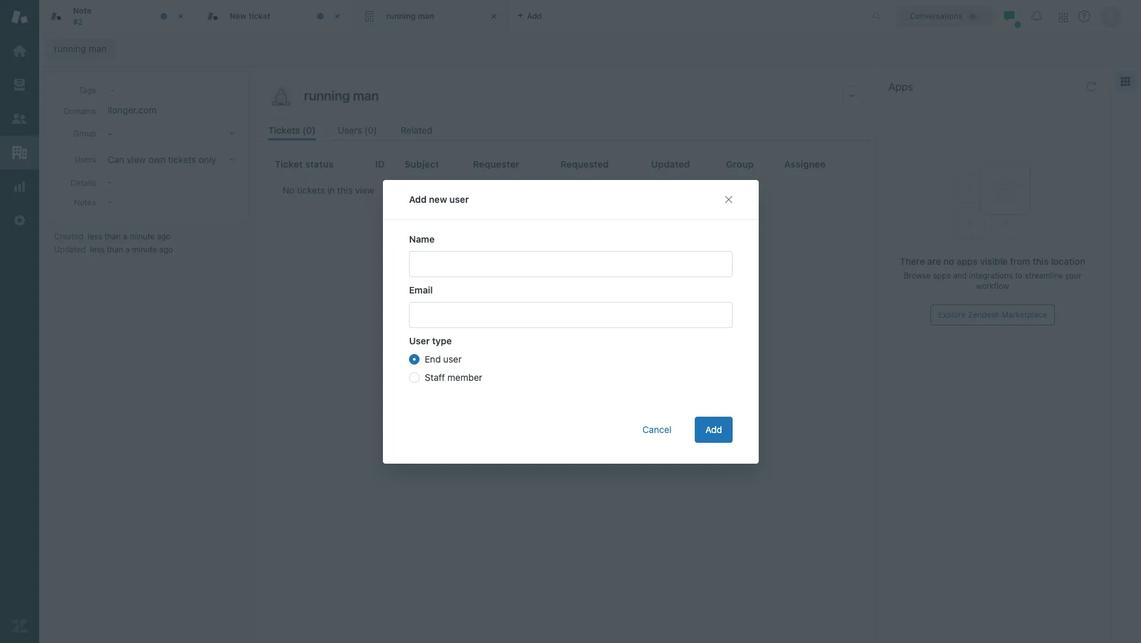 Task type: describe. For each thing, give the bounding box(es) containing it.
1 vertical spatial user
[[443, 353, 462, 365]]

tags
[[79, 86, 96, 95]]

new
[[230, 11, 247, 21]]

users (0) link
[[338, 123, 379, 140]]

running
[[386, 11, 416, 21]]

#2
[[73, 17, 83, 26]]

there are no apps visible from this location browse apps and integrations to streamline your workflow
[[900, 256, 1086, 291]]

browse
[[904, 271, 931, 281]]

reporting image
[[11, 178, 28, 195]]

can
[[108, 154, 124, 165]]

0 vertical spatial less
[[88, 232, 102, 241]]

notes
[[74, 198, 96, 208]]

main element
[[0, 0, 39, 644]]

customers image
[[11, 110, 28, 127]]

grid containing ticket status
[[255, 151, 875, 644]]

id
[[375, 158, 385, 170]]

ticket
[[275, 158, 303, 170]]

cancel button
[[632, 417, 682, 443]]

running man tab
[[352, 0, 509, 33]]

1 vertical spatial minute
[[132, 245, 157, 255]]

1 vertical spatial view
[[355, 185, 374, 196]]

in
[[328, 185, 335, 196]]

explore zendesk marketplace button
[[931, 305, 1055, 326]]

1 horizontal spatial group
[[726, 158, 754, 170]]

are
[[928, 256, 941, 267]]

1 vertical spatial ago
[[159, 245, 173, 255]]

1 vertical spatial apps
[[933, 271, 951, 281]]

integrations
[[969, 271, 1013, 281]]

user type
[[409, 335, 452, 346]]

email
[[409, 284, 433, 295]]

0 vertical spatial group
[[73, 129, 96, 138]]

0 vertical spatial a
[[123, 232, 127, 241]]

conversations button
[[896, 6, 993, 26]]

status
[[305, 158, 334, 170]]

explore zendesk marketplace
[[938, 310, 1048, 320]]

add for add
[[705, 424, 722, 435]]

admin image
[[11, 212, 28, 229]]

tickets (0) link
[[268, 123, 316, 140]]

workflow
[[976, 281, 1010, 291]]

add new user dialog
[[383, 180, 759, 464]]

to
[[1016, 271, 1023, 281]]

get help image
[[1079, 10, 1091, 22]]

get started image
[[11, 42, 28, 59]]

llonger.com
[[108, 104, 157, 116]]

details
[[71, 178, 96, 188]]

end
[[425, 353, 441, 365]]

add for add new user
[[409, 194, 426, 205]]

subject
[[405, 158, 439, 170]]

- button
[[104, 125, 240, 143]]

tickets (0)
[[268, 125, 316, 136]]

member
[[447, 372, 482, 383]]

1 vertical spatial than
[[107, 245, 123, 255]]

tickets
[[268, 125, 300, 136]]

apps
[[889, 81, 913, 93]]

- field
[[105, 82, 240, 97]]

marketplace
[[1002, 310, 1048, 320]]

no tickets in this view
[[283, 185, 374, 196]]

there
[[900, 256, 925, 267]]

can view own tickets only button
[[104, 151, 240, 169]]

note
[[73, 6, 91, 16]]

close modal image
[[723, 194, 734, 205]]

user
[[409, 335, 430, 346]]

tickets inside button
[[168, 154, 196, 165]]

ticket status
[[275, 158, 334, 170]]

new
[[429, 194, 447, 205]]

users for users (0)
[[338, 125, 362, 136]]

Email field
[[409, 302, 733, 328]]



Task type: vqa. For each thing, say whether or not it's contained in the screenshot.
this within the There are no apps visible from this location Browse apps and integrations to streamline your workflow
yes



Task type: locate. For each thing, give the bounding box(es) containing it.
add
[[409, 194, 426, 205], [705, 424, 722, 435]]

close image inside the running man tab
[[488, 10, 501, 23]]

0 vertical spatial this
[[337, 185, 353, 196]]

1 horizontal spatial (0)
[[365, 125, 377, 136]]

group
[[73, 129, 96, 138], [726, 158, 754, 170]]

note #2
[[73, 6, 91, 26]]

(0) right tickets
[[303, 125, 316, 136]]

related link
[[401, 123, 434, 140]]

0 vertical spatial tickets
[[168, 154, 196, 165]]

apps
[[957, 256, 978, 267], [933, 271, 951, 281]]

users
[[338, 125, 362, 136], [75, 155, 96, 164]]

tickets right the own
[[168, 154, 196, 165]]

tickets left in
[[297, 185, 325, 196]]

users (0)
[[338, 125, 377, 136]]

0 vertical spatial updated
[[651, 158, 690, 170]]

(0) for tickets (0)
[[303, 125, 316, 136]]

updated
[[651, 158, 690, 170], [54, 245, 86, 255]]

tabs tab list
[[39, 0, 859, 33]]

0 horizontal spatial (0)
[[303, 125, 316, 136]]

from
[[1010, 256, 1031, 267]]

1 vertical spatial add
[[705, 424, 722, 435]]

user
[[449, 194, 469, 205], [443, 353, 462, 365]]

view inside can view own tickets only button
[[127, 154, 146, 165]]

0 horizontal spatial group
[[73, 129, 96, 138]]

grid
[[255, 151, 875, 644]]

your
[[1066, 271, 1082, 281]]

1 horizontal spatial add
[[705, 424, 722, 435]]

requester
[[473, 158, 520, 170]]

user up staff member at the left bottom of the page
[[443, 353, 462, 365]]

0 horizontal spatial users
[[75, 155, 96, 164]]

icon_org image
[[268, 86, 294, 112]]

this right in
[[337, 185, 353, 196]]

0 vertical spatial view
[[127, 154, 146, 165]]

0 vertical spatial minute
[[130, 232, 155, 241]]

1 horizontal spatial apps
[[957, 256, 978, 267]]

man
[[418, 11, 434, 21]]

add inside button
[[705, 424, 722, 435]]

1 vertical spatial a
[[125, 245, 130, 255]]

ticket
[[249, 11, 271, 21]]

domains
[[64, 106, 96, 116]]

minute
[[130, 232, 155, 241], [132, 245, 157, 255]]

zendesk image
[[11, 618, 28, 635]]

no
[[944, 256, 955, 267]]

tab containing note
[[39, 0, 196, 33]]

less
[[88, 232, 102, 241], [90, 245, 105, 255]]

view right can
[[127, 154, 146, 165]]

conversations
[[910, 11, 963, 21]]

0 horizontal spatial apps
[[933, 271, 951, 281]]

Name field
[[409, 251, 733, 277]]

1 vertical spatial tickets
[[297, 185, 325, 196]]

0 horizontal spatial close image
[[331, 10, 344, 23]]

1 vertical spatial users
[[75, 155, 96, 164]]

1 horizontal spatial tickets
[[297, 185, 325, 196]]

this inside there are no apps visible from this location browse apps and integrations to streamline your workflow
[[1033, 256, 1049, 267]]

own
[[148, 154, 166, 165]]

0 vertical spatial user
[[449, 194, 469, 205]]

than
[[104, 232, 121, 241], [107, 245, 123, 255]]

visible
[[980, 256, 1008, 267]]

created
[[54, 232, 84, 241]]

tickets inside grid
[[297, 185, 325, 196]]

(0)
[[303, 125, 316, 136], [365, 125, 377, 136]]

type
[[432, 335, 452, 346]]

0 vertical spatial ago
[[157, 232, 171, 241]]

2 (0) from the left
[[365, 125, 377, 136]]

streamline
[[1025, 271, 1063, 281]]

view
[[127, 154, 146, 165], [355, 185, 374, 196]]

add new user
[[409, 194, 469, 205]]

cancel
[[642, 424, 671, 435]]

running man
[[386, 11, 434, 21]]

group down domains
[[73, 129, 96, 138]]

add button
[[695, 417, 733, 443]]

and
[[954, 271, 967, 281]]

close image inside new ticket tab
[[331, 10, 344, 23]]

close image
[[331, 10, 344, 23], [488, 10, 501, 23]]

related
[[401, 125, 433, 136]]

tickets
[[168, 154, 196, 165], [297, 185, 325, 196]]

zendesk support image
[[11, 8, 28, 25]]

0 horizontal spatial tickets
[[168, 154, 196, 165]]

less right created
[[88, 232, 102, 241]]

1 horizontal spatial close image
[[488, 10, 501, 23]]

1 horizontal spatial updated
[[651, 158, 690, 170]]

(0) for users (0)
[[365, 125, 377, 136]]

ago
[[157, 232, 171, 241], [159, 245, 173, 255]]

apps up and
[[957, 256, 978, 267]]

updated inside created less than a minute ago updated less than a minute ago
[[54, 245, 86, 255]]

0 horizontal spatial view
[[127, 154, 146, 165]]

requested
[[561, 158, 609, 170]]

0 vertical spatial than
[[104, 232, 121, 241]]

can view own tickets only
[[108, 154, 216, 165]]

new ticket
[[230, 11, 271, 21]]

only
[[199, 154, 216, 165]]

tab
[[39, 0, 196, 33]]

1 horizontal spatial this
[[1033, 256, 1049, 267]]

1 horizontal spatial users
[[338, 125, 362, 136]]

staff member
[[425, 372, 482, 383]]

1 horizontal spatial view
[[355, 185, 374, 196]]

add right cancel
[[705, 424, 722, 435]]

close image
[[174, 10, 187, 23]]

a
[[123, 232, 127, 241], [125, 245, 130, 255]]

1 vertical spatial less
[[90, 245, 105, 255]]

users for users
[[75, 155, 96, 164]]

created less than a minute ago updated less than a minute ago
[[54, 232, 173, 255]]

this up streamline
[[1033, 256, 1049, 267]]

explore
[[938, 310, 966, 320]]

apps down no
[[933, 271, 951, 281]]

organizations image
[[11, 144, 28, 161]]

view right in
[[355, 185, 374, 196]]

name
[[409, 233, 434, 244]]

add left new
[[409, 194, 426, 205]]

0 vertical spatial apps
[[957, 256, 978, 267]]

-
[[108, 128, 112, 139]]

apps image
[[1121, 76, 1131, 87]]

new ticket tab
[[196, 0, 352, 33]]

None text field
[[300, 86, 837, 105]]

assignee
[[785, 158, 826, 170]]

arrow down image
[[229, 159, 234, 161]]

no
[[283, 185, 295, 196]]

staff
[[425, 372, 445, 383]]

views image
[[11, 76, 28, 93]]

user right new
[[449, 194, 469, 205]]

group up "close modal" icon on the right top
[[726, 158, 754, 170]]

1 (0) from the left
[[303, 125, 316, 136]]

0 horizontal spatial add
[[409, 194, 426, 205]]

1 close image from the left
[[331, 10, 344, 23]]

1 vertical spatial group
[[726, 158, 754, 170]]

this
[[337, 185, 353, 196], [1033, 256, 1049, 267]]

0 vertical spatial add
[[409, 194, 426, 205]]

0 vertical spatial users
[[338, 125, 362, 136]]

secondary element
[[39, 36, 1142, 62]]

(0) up id
[[365, 125, 377, 136]]

end user
[[425, 353, 462, 365]]

1 vertical spatial this
[[1033, 256, 1049, 267]]

0 horizontal spatial updated
[[54, 245, 86, 255]]

less down notes
[[90, 245, 105, 255]]

zendesk
[[968, 310, 1000, 320]]

1 vertical spatial updated
[[54, 245, 86, 255]]

2 close image from the left
[[488, 10, 501, 23]]

location
[[1051, 256, 1086, 267]]

arrow down image
[[229, 132, 234, 135]]

0 horizontal spatial this
[[337, 185, 353, 196]]

zendesk products image
[[1059, 13, 1068, 22]]



